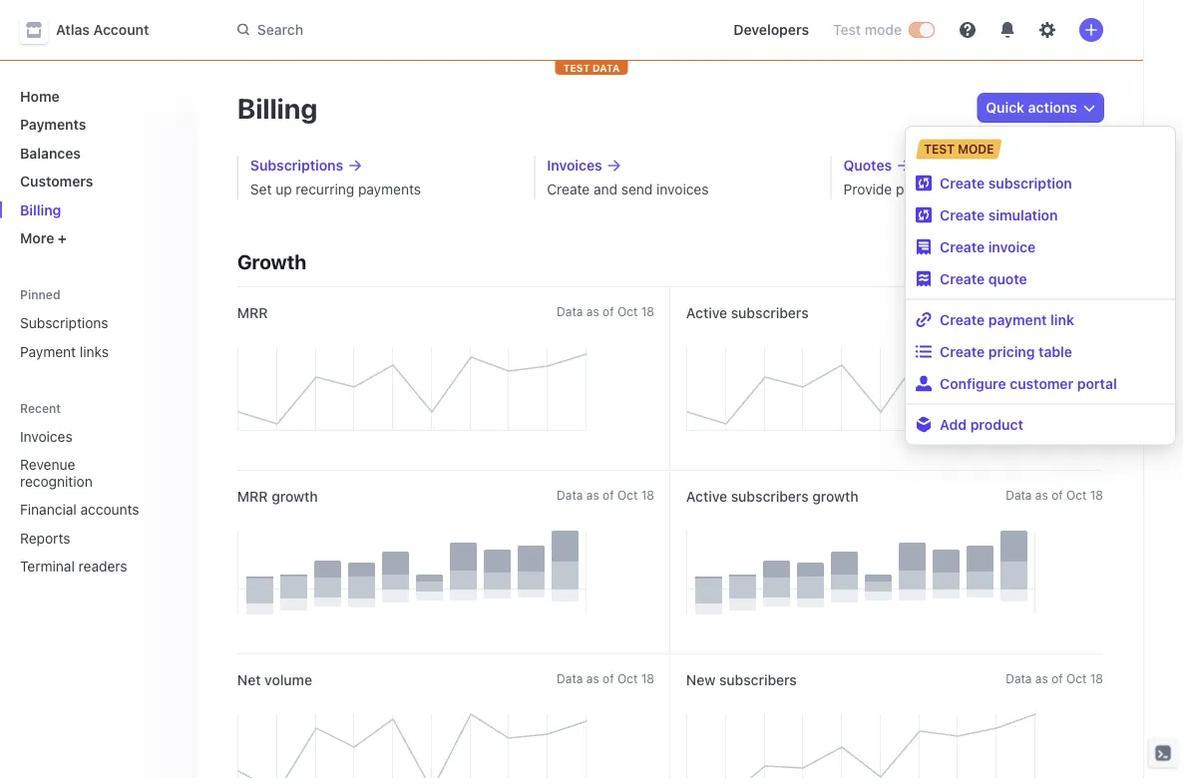Task type: locate. For each thing, give the bounding box(es) containing it.
test right the developers
[[833, 21, 861, 38]]

provide pricing estimates
[[844, 181, 1007, 198]]

test inside menu item
[[924, 142, 955, 156]]

test mode
[[833, 21, 902, 38], [924, 142, 995, 156]]

billing down the search
[[237, 91, 318, 124]]

test
[[564, 62, 590, 73]]

0 vertical spatial mrr
[[237, 305, 268, 321]]

core navigation links element
[[12, 80, 182, 255]]

simulation
[[989, 207, 1059, 223]]

invoices
[[657, 181, 709, 198]]

0 horizontal spatial subscriptions link
[[12, 307, 182, 339]]

create down create quote
[[940, 311, 985, 328]]

subscriptions link up the links
[[12, 307, 182, 339]]

product
[[971, 416, 1024, 433]]

create
[[940, 175, 985, 191], [547, 181, 590, 198], [940, 207, 985, 223], [940, 239, 985, 255], [940, 270, 985, 287], [940, 311, 985, 328], [940, 343, 985, 360]]

0 horizontal spatial test
[[833, 21, 861, 38]]

atlas account
[[56, 21, 149, 38]]

terminal
[[20, 558, 75, 575]]

customer
[[1010, 375, 1074, 392]]

pricing for create
[[989, 343, 1036, 360]]

quotes
[[844, 157, 893, 174]]

data as of oct 18 for new subscribers
[[1006, 672, 1104, 686]]

new subscribers
[[687, 672, 797, 689]]

subscriptions up payment links
[[20, 315, 108, 331]]

payment
[[20, 343, 76, 360]]

customers link
[[12, 165, 182, 198]]

invoices link inside recent element
[[12, 420, 154, 453]]

1 horizontal spatial test mode
[[924, 142, 995, 156]]

oct for active subscribers growth
[[1067, 488, 1087, 502]]

2 mrr from the top
[[237, 489, 268, 505]]

payments
[[358, 181, 421, 198]]

1 vertical spatial subscribers
[[731, 489, 809, 505]]

help image
[[960, 22, 976, 38]]

mrr for mrr growth
[[237, 489, 268, 505]]

mode up estimates
[[958, 142, 995, 156]]

1 vertical spatial billing
[[20, 202, 61, 218]]

mrr growth
[[237, 489, 318, 505]]

data as of oct 18 for net volume
[[557, 672, 655, 686]]

1 horizontal spatial mode
[[958, 142, 995, 156]]

0 vertical spatial pricing
[[896, 181, 941, 198]]

active
[[687, 305, 728, 321], [687, 489, 728, 505]]

1 vertical spatial subscriptions
[[20, 315, 108, 331]]

0 vertical spatial mode
[[865, 21, 902, 38]]

0 horizontal spatial pricing
[[896, 181, 941, 198]]

create down estimates
[[940, 207, 985, 223]]

group
[[906, 131, 1176, 295], [906, 304, 1176, 400]]

growth
[[237, 250, 307, 273]]

invoices up and
[[547, 157, 603, 174]]

invoice
[[989, 239, 1036, 255]]

billing
[[237, 91, 318, 124], [20, 202, 61, 218]]

provide
[[844, 181, 893, 198]]

send
[[622, 181, 653, 198]]

mode left help image at the right
[[865, 21, 902, 38]]

set up recurring payments
[[250, 181, 421, 198]]

billing link
[[12, 194, 182, 226]]

0 vertical spatial test mode
[[833, 21, 902, 38]]

create down test mode menu item
[[940, 175, 985, 191]]

test
[[833, 21, 861, 38], [924, 142, 955, 156]]

pricing
[[896, 181, 941, 198], [989, 343, 1036, 360]]

create subscription
[[940, 175, 1073, 191]]

data as of oct 18 for mrr
[[557, 304, 655, 318]]

payment links
[[20, 343, 109, 360]]

1 vertical spatial invoices link
[[12, 420, 154, 453]]

mode
[[865, 21, 902, 38], [958, 142, 995, 156]]

recurring
[[296, 181, 355, 198]]

1 horizontal spatial growth
[[813, 489, 859, 505]]

subscription
[[989, 175, 1073, 191]]

1 vertical spatial active
[[687, 489, 728, 505]]

create up configure
[[940, 343, 985, 360]]

invoices
[[547, 157, 603, 174], [20, 428, 73, 445]]

18
[[642, 304, 655, 318], [1091, 304, 1104, 318], [642, 488, 655, 502], [1091, 488, 1104, 502], [642, 672, 655, 686], [1091, 672, 1104, 686]]

balances link
[[12, 137, 182, 169]]

1 horizontal spatial test
[[924, 142, 955, 156]]

test mode right the developers
[[833, 21, 902, 38]]

invoices inside recent element
[[20, 428, 73, 445]]

0 horizontal spatial invoices link
[[12, 420, 154, 453]]

subscribers
[[731, 305, 809, 321], [731, 489, 809, 505], [720, 672, 797, 689]]

0 horizontal spatial subscriptions
[[20, 315, 108, 331]]

new
[[687, 672, 716, 689]]

invoices up revenue
[[20, 428, 73, 445]]

1 vertical spatial invoices
[[20, 428, 73, 445]]

1 vertical spatial mode
[[958, 142, 995, 156]]

0 horizontal spatial invoices
[[20, 428, 73, 445]]

more
[[20, 230, 54, 247]]

0 horizontal spatial growth
[[272, 489, 318, 505]]

of for mrr
[[603, 304, 614, 318]]

create down create invoice
[[940, 270, 985, 287]]

subscribers for active subscribers growth
[[731, 489, 809, 505]]

recognition
[[20, 473, 93, 490]]

2 vertical spatial subscribers
[[720, 672, 797, 689]]

2 active from the top
[[687, 489, 728, 505]]

1 horizontal spatial subscriptions
[[250, 157, 343, 174]]

data as of oct 18 for active subscribers
[[1006, 304, 1104, 318]]

subscribers for new subscribers
[[720, 672, 797, 689]]

data as of oct 18 for mrr growth
[[557, 488, 655, 502]]

pricing right the provide on the right top
[[896, 181, 941, 198]]

0 horizontal spatial test mode
[[833, 21, 902, 38]]

create for create pricing table
[[940, 343, 985, 360]]

invoices link up the invoices
[[547, 156, 807, 176]]

18 for net volume
[[642, 672, 655, 686]]

mode inside menu item
[[958, 142, 995, 156]]

1 vertical spatial subscriptions link
[[12, 307, 182, 339]]

1 horizontal spatial subscriptions link
[[250, 156, 510, 176]]

data
[[557, 304, 583, 318], [1006, 304, 1033, 318], [557, 488, 583, 502], [1006, 488, 1033, 502], [557, 672, 583, 686], [1006, 672, 1033, 686]]

oct for new subscribers
[[1067, 672, 1087, 686]]

net
[[237, 672, 261, 689]]

of for active subscribers growth
[[1052, 488, 1064, 502]]

quick
[[987, 99, 1025, 116]]

1 horizontal spatial billing
[[237, 91, 318, 124]]

1 vertical spatial mrr
[[237, 489, 268, 505]]

invoices link up revenue
[[12, 420, 154, 453]]

2 group from the top
[[906, 304, 1176, 400]]

links
[[80, 343, 109, 360]]

pricing inside group
[[989, 343, 1036, 360]]

1 vertical spatial group
[[906, 304, 1176, 400]]

subscriptions link
[[250, 156, 510, 176], [12, 307, 182, 339]]

1 growth from the left
[[272, 489, 318, 505]]

create up create quote
[[940, 239, 985, 255]]

0 vertical spatial active
[[687, 305, 728, 321]]

customers
[[20, 173, 93, 190]]

1 group from the top
[[906, 131, 1176, 295]]

test mode menu item
[[916, 139, 1003, 159]]

1 horizontal spatial pricing
[[989, 343, 1036, 360]]

18 for mrr growth
[[642, 488, 655, 502]]

revenue
[[20, 457, 75, 473]]

active for active subscribers
[[687, 305, 728, 321]]

0 horizontal spatial billing
[[20, 202, 61, 218]]

Search search field
[[225, 12, 702, 48]]

subscriptions link up payments
[[250, 156, 510, 176]]

set
[[250, 181, 272, 198]]

active subscribers growth
[[687, 489, 859, 505]]

0 vertical spatial test
[[833, 21, 861, 38]]

1 mrr from the top
[[237, 305, 268, 321]]

test up the provide pricing estimates
[[924, 142, 955, 156]]

growth
[[272, 489, 318, 505], [813, 489, 859, 505]]

home
[[20, 88, 60, 104]]

0 vertical spatial group
[[906, 131, 1176, 295]]

0 vertical spatial subscribers
[[731, 305, 809, 321]]

up
[[276, 181, 292, 198]]

create for create payment link
[[940, 311, 985, 328]]

data as of oct 18
[[557, 304, 655, 318], [1006, 304, 1104, 318], [557, 488, 655, 502], [1006, 488, 1104, 502], [557, 672, 655, 686], [1006, 672, 1104, 686]]

invoices link
[[547, 156, 807, 176], [12, 420, 154, 453]]

as for mrr growth
[[587, 488, 600, 502]]

1 vertical spatial pricing
[[989, 343, 1036, 360]]

as
[[587, 304, 600, 318], [1036, 304, 1049, 318], [587, 488, 600, 502], [1036, 488, 1049, 502], [587, 672, 600, 686], [1036, 672, 1049, 686]]

1 vertical spatial test mode
[[924, 142, 995, 156]]

1 horizontal spatial invoices link
[[547, 156, 807, 176]]

as for new subscribers
[[1036, 672, 1049, 686]]

18 for active subscribers
[[1091, 304, 1104, 318]]

1 active from the top
[[687, 305, 728, 321]]

0 horizontal spatial mode
[[865, 21, 902, 38]]

1 horizontal spatial invoices
[[547, 157, 603, 174]]

mrr
[[237, 305, 268, 321], [237, 489, 268, 505]]

test mode inside test mode menu item
[[924, 142, 995, 156]]

billing up more +
[[20, 202, 61, 218]]

of for new subscribers
[[1052, 672, 1064, 686]]

data
[[593, 62, 620, 73]]

payments
[[20, 116, 86, 133]]

as for mrr
[[587, 304, 600, 318]]

test data
[[564, 62, 620, 73]]

test mode up estimates
[[924, 142, 995, 156]]

subscriptions
[[250, 157, 343, 174], [20, 315, 108, 331]]

portal
[[1078, 375, 1118, 392]]

subscriptions up up
[[250, 157, 343, 174]]

create left and
[[547, 181, 590, 198]]

1 vertical spatial test
[[924, 142, 955, 156]]

payments link
[[12, 108, 182, 141]]

18 for mrr
[[642, 304, 655, 318]]

create invoice
[[940, 239, 1036, 255]]

pricing down "create payment link"
[[989, 343, 1036, 360]]

create for create and send invoices
[[547, 181, 590, 198]]

of for active subscribers
[[1052, 304, 1064, 318]]

pricing for provide
[[896, 181, 941, 198]]



Task type: vqa. For each thing, say whether or not it's contained in the screenshot.
the right Mode
yes



Task type: describe. For each thing, give the bounding box(es) containing it.
subscribers for active subscribers
[[731, 305, 809, 321]]

estimates
[[944, 181, 1007, 198]]

data for new subscribers
[[1006, 672, 1033, 686]]

+
[[58, 230, 67, 247]]

balances
[[20, 145, 81, 161]]

as for net volume
[[587, 672, 600, 686]]

18 for active subscribers growth
[[1091, 488, 1104, 502]]

table
[[1039, 343, 1073, 360]]

create for create simulation
[[940, 207, 985, 223]]

recent element
[[0, 420, 198, 583]]

payment links link
[[12, 335, 182, 368]]

data for mrr
[[557, 304, 583, 318]]

atlas
[[56, 21, 90, 38]]

atlas account button
[[20, 16, 169, 44]]

revenue recognition link
[[12, 449, 154, 498]]

revenue recognition
[[20, 457, 93, 490]]

create payment link
[[940, 311, 1075, 328]]

0 vertical spatial invoices
[[547, 157, 603, 174]]

oct for mrr
[[618, 304, 638, 318]]

quick actions button
[[979, 94, 1104, 122]]

pinned
[[20, 288, 60, 302]]

0 vertical spatial billing
[[237, 91, 318, 124]]

configure
[[940, 375, 1007, 392]]

financial accounts
[[20, 502, 139, 518]]

developers
[[734, 21, 810, 38]]

add product
[[940, 416, 1024, 433]]

2 growth from the left
[[813, 489, 859, 505]]

data for net volume
[[557, 672, 583, 686]]

more +
[[20, 230, 67, 247]]

quote
[[989, 270, 1028, 287]]

oct for net volume
[[618, 672, 638, 686]]

configure customer portal
[[940, 375, 1118, 392]]

0 vertical spatial subscriptions link
[[250, 156, 510, 176]]

add
[[940, 416, 967, 433]]

terminal readers link
[[12, 550, 154, 583]]

create and send invoices
[[547, 181, 709, 198]]

quotes link
[[844, 156, 1104, 176]]

actions
[[1029, 99, 1078, 116]]

terminal readers
[[20, 558, 127, 575]]

data as of oct 18 for active subscribers growth
[[1006, 488, 1104, 502]]

settings image
[[1040, 22, 1056, 38]]

oct for active subscribers
[[1067, 304, 1087, 318]]

of for mrr growth
[[603, 488, 614, 502]]

0 vertical spatial subscriptions
[[250, 157, 343, 174]]

and
[[594, 181, 618, 198]]

create simulation
[[940, 207, 1059, 223]]

active subscribers
[[687, 305, 809, 321]]

group containing create subscription
[[906, 131, 1176, 295]]

subscriptions inside pinned 'element'
[[20, 315, 108, 331]]

data for mrr growth
[[557, 488, 583, 502]]

home link
[[12, 80, 182, 112]]

pinned element
[[12, 307, 182, 368]]

quick actions
[[987, 99, 1078, 116]]

mrr for mrr
[[237, 305, 268, 321]]

create for create subscription
[[940, 175, 985, 191]]

net volume
[[237, 672, 312, 689]]

pinned navigation links element
[[12, 278, 186, 368]]

financial accounts link
[[12, 494, 154, 526]]

recent navigation links element
[[0, 392, 198, 583]]

18 for new subscribers
[[1091, 672, 1104, 686]]

0 vertical spatial invoices link
[[547, 156, 807, 176]]

create for create invoice
[[940, 239, 985, 255]]

create quote
[[940, 270, 1028, 287]]

Search text field
[[225, 12, 702, 48]]

of for net volume
[[603, 672, 614, 686]]

data for active subscribers
[[1006, 304, 1033, 318]]

recent
[[20, 401, 61, 415]]

create pricing table
[[940, 343, 1073, 360]]

readers
[[78, 558, 127, 575]]

oct for mrr growth
[[618, 488, 638, 502]]

link
[[1051, 311, 1075, 328]]

developers link
[[726, 14, 818, 46]]

active for active subscribers growth
[[687, 489, 728, 505]]

volume
[[265, 672, 312, 689]]

as for active subscribers growth
[[1036, 488, 1049, 502]]

accounts
[[80, 502, 139, 518]]

account
[[93, 21, 149, 38]]

payment
[[989, 311, 1048, 328]]

quick actions menu
[[906, 127, 1176, 445]]

billing inside core navigation links element
[[20, 202, 61, 218]]

reports link
[[12, 522, 154, 554]]

financial
[[20, 502, 77, 518]]

search
[[257, 21, 303, 38]]

reports
[[20, 530, 70, 546]]

create for create quote
[[940, 270, 985, 287]]

as for active subscribers
[[1036, 304, 1049, 318]]

group containing create payment link
[[906, 304, 1176, 400]]

data for active subscribers growth
[[1006, 488, 1033, 502]]



